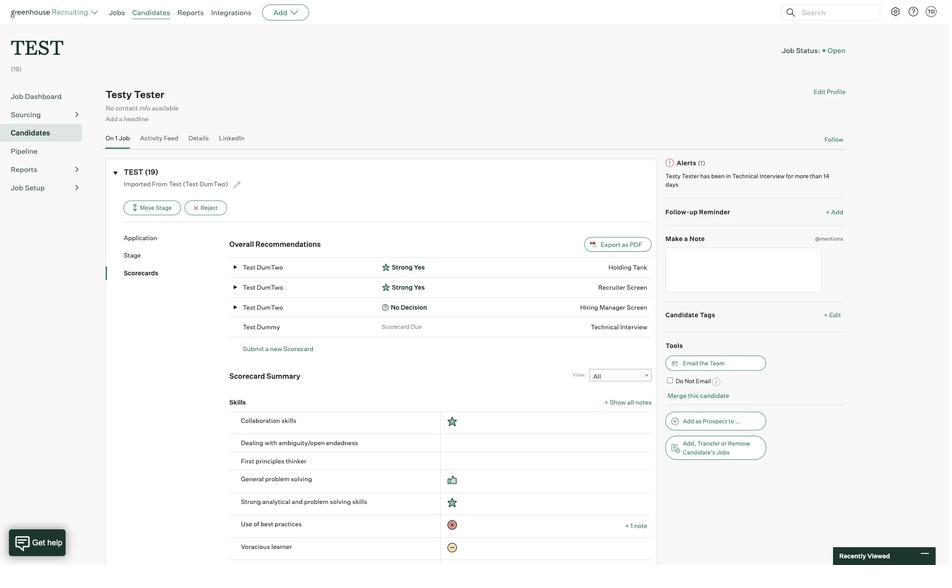 Task type: describe. For each thing, give the bounding box(es) containing it.
+ edit
[[824, 311, 841, 319]]

dumtwo for holding tank
[[257, 264, 283, 271]]

on 1 job link
[[105, 134, 130, 147]]

recruiter screen
[[598, 284, 647, 291]]

hiring manager screen
[[580, 304, 647, 311]]

dealing with ambiguity/open endedness
[[241, 439, 358, 447]]

move stage button
[[124, 201, 181, 215]]

as for add
[[696, 418, 702, 425]]

open
[[828, 46, 846, 55]]

in
[[726, 173, 731, 180]]

Search text field
[[800, 6, 872, 19]]

job dashboard link
[[11, 91, 79, 102]]

a inside testy tester no contact info available add a headline
[[119, 115, 122, 123]]

job setup link
[[11, 183, 79, 193]]

as for export
[[622, 241, 629, 248]]

all
[[627, 399, 634, 406]]

first
[[241, 458, 254, 465]]

@mentions link
[[815, 235, 843, 243]]

(test
[[183, 180, 198, 188]]

add button
[[262, 4, 309, 21]]

strong analytical and problem solving skills
[[241, 498, 367, 506]]

do not email
[[676, 378, 711, 385]]

td
[[928, 8, 935, 15]]

1 horizontal spatial problem
[[304, 498, 329, 506]]

imported from test (test dumtwo)
[[124, 180, 229, 188]]

1 for +
[[631, 522, 633, 530]]

add as prospect to ...
[[683, 418, 741, 425]]

edit profile
[[814, 88, 846, 96]]

application
[[124, 234, 157, 242]]

1 vertical spatial skills
[[352, 498, 367, 506]]

export as pdf link
[[584, 237, 652, 252]]

scorecard for scorecard summary
[[229, 372, 265, 381]]

1 horizontal spatial reports link
[[177, 8, 204, 17]]

alerts
[[677, 159, 696, 167]]

up
[[690, 208, 698, 216]]

+ for + edit
[[824, 311, 828, 319]]

merge
[[668, 392, 687, 399]]

move
[[140, 204, 154, 211]]

feed
[[164, 134, 178, 142]]

thinker
[[286, 458, 307, 465]]

available
[[152, 104, 179, 112]]

greenhouse recruiting image
[[11, 7, 91, 18]]

application link
[[124, 234, 229, 242]]

notes
[[635, 399, 652, 406]]

jobs link
[[109, 8, 125, 17]]

+ show all notes link
[[604, 398, 652, 407]]

note
[[690, 235, 705, 243]]

...
[[735, 418, 741, 425]]

test for recruiter screen
[[243, 284, 256, 291]]

+ 1 note
[[625, 522, 647, 530]]

all
[[593, 373, 601, 381]]

than
[[810, 173, 822, 180]]

more
[[795, 173, 809, 180]]

scorecards link
[[124, 269, 229, 278]]

been
[[711, 173, 725, 180]]

new
[[270, 345, 282, 353]]

scorecard due
[[382, 324, 422, 331]]

test for technical interview
[[243, 324, 256, 331]]

yes for recruiter screen
[[414, 284, 425, 291]]

ambiguity/open
[[279, 439, 325, 447]]

a for make a note
[[684, 235, 688, 243]]

the
[[700, 360, 708, 367]]

1 horizontal spatial no
[[391, 304, 399, 311]]

endedness
[[326, 439, 358, 447]]

(1)
[[698, 159, 706, 167]]

remove
[[728, 440, 750, 447]]

recommendations
[[256, 240, 321, 249]]

+ 1 note link
[[625, 520, 647, 531]]

collaboration
[[241, 417, 280, 425]]

add, transfer or remove candidate's jobs
[[683, 440, 750, 456]]

integrations
[[211, 8, 252, 17]]

strong yes image for collaboration skills
[[447, 417, 458, 427]]

0 vertical spatial reports
[[177, 8, 204, 17]]

info
[[139, 104, 151, 112]]

all link
[[589, 369, 652, 384]]

dealing
[[241, 439, 263, 447]]

with
[[265, 439, 277, 447]]

technical interview
[[591, 324, 647, 331]]

general
[[241, 476, 264, 483]]

dashboard
[[25, 92, 62, 101]]

0 horizontal spatial candidates
[[11, 129, 50, 137]]

no decision
[[391, 304, 427, 311]]

testy for testy tester has been in technical interview for more than 14 days
[[666, 173, 681, 180]]

0 vertical spatial edit
[[814, 88, 826, 96]]

+ add link
[[826, 208, 843, 216]]

0 horizontal spatial reports
[[11, 165, 37, 174]]

0 horizontal spatial stage
[[124, 252, 141, 259]]

1 vertical spatial candidates link
[[11, 128, 79, 138]]

recently
[[839, 553, 866, 560]]

email the team
[[683, 360, 725, 367]]

submit
[[243, 345, 264, 353]]

0 horizontal spatial technical
[[591, 324, 619, 331]]

dumtwo for hiring manager screen
[[257, 304, 283, 311]]

of
[[254, 521, 259, 528]]

move stage
[[140, 204, 172, 211]]

principles
[[256, 458, 284, 465]]

0 vertical spatial skills
[[282, 417, 296, 425]]

definitely not image
[[447, 520, 458, 531]]

make a note
[[666, 235, 705, 243]]

pipeline link
[[11, 146, 79, 157]]

interview inside testy tester has been in technical interview for more than 14 days
[[760, 173, 785, 180]]

recruiter
[[598, 284, 625, 291]]

1 vertical spatial scorecard
[[283, 345, 314, 353]]

linkedin link
[[219, 134, 244, 147]]

dummy
[[257, 324, 280, 331]]

+ for + 1 note
[[625, 522, 629, 530]]

job for job dashboard
[[11, 92, 23, 101]]

overall
[[229, 240, 254, 249]]

1 vertical spatial email
[[696, 378, 711, 385]]

add inside 'popup button'
[[273, 8, 287, 17]]

summary
[[267, 372, 300, 381]]

0 vertical spatial solving
[[291, 476, 312, 483]]

+ show all notes
[[604, 399, 652, 406]]

manager
[[600, 304, 625, 311]]

1 horizontal spatial candidates link
[[132, 8, 170, 17]]

hiring
[[580, 304, 598, 311]]

testy for testy tester no contact info available add a headline
[[105, 88, 132, 100]]

status:
[[796, 46, 820, 55]]

test for test
[[11, 34, 64, 60]]



Task type: locate. For each thing, give the bounding box(es) containing it.
job status:
[[782, 46, 820, 55]]

1 vertical spatial problem
[[304, 498, 329, 506]]

None text field
[[666, 248, 822, 293]]

1 horizontal spatial candidates
[[132, 8, 170, 17]]

follow-
[[666, 208, 690, 216]]

1 test dumtwo from the top
[[243, 264, 283, 271]]

a left new
[[265, 345, 269, 353]]

email left the at bottom right
[[683, 360, 698, 367]]

no
[[105, 104, 114, 112], [391, 304, 399, 311]]

imported
[[124, 180, 151, 188]]

testy up contact
[[105, 88, 132, 100]]

add as prospect to ... button
[[666, 412, 766, 431]]

1 horizontal spatial as
[[696, 418, 702, 425]]

follow link
[[825, 135, 843, 144]]

0 vertical spatial testy
[[105, 88, 132, 100]]

no decision image
[[382, 303, 389, 312]]

@mentions
[[815, 236, 843, 242]]

candidates right jobs link
[[132, 8, 170, 17]]

0 vertical spatial reports link
[[177, 8, 204, 17]]

integrations link
[[211, 8, 252, 17]]

test link
[[11, 25, 64, 62]]

candidates
[[132, 8, 170, 17], [11, 129, 50, 137]]

1 vertical spatial (19)
[[145, 168, 158, 177]]

reports link left integrations
[[177, 8, 204, 17]]

0 horizontal spatial jobs
[[109, 8, 125, 17]]

0 vertical spatial strong yes
[[392, 264, 425, 271]]

tools
[[666, 342, 683, 350]]

voracious
[[241, 543, 270, 551]]

2 vertical spatial test dumtwo
[[243, 304, 283, 311]]

technical
[[732, 173, 758, 180], [591, 324, 619, 331]]

configure image
[[890, 6, 901, 17]]

yes right strong yes icon
[[414, 264, 425, 271]]

candidate's
[[683, 449, 715, 456]]

1 vertical spatial technical
[[591, 324, 619, 331]]

0 vertical spatial (19)
[[11, 65, 22, 73]]

2 vertical spatial strong yes image
[[447, 498, 458, 508]]

1 horizontal spatial stage
[[156, 204, 172, 211]]

job for job setup
[[11, 183, 23, 192]]

1 right on
[[115, 134, 118, 142]]

dumtwo)
[[199, 180, 228, 188]]

test for holding tank
[[243, 264, 256, 271]]

1 horizontal spatial (19)
[[145, 168, 158, 177]]

holding
[[608, 264, 632, 271]]

skills
[[282, 417, 296, 425], [352, 498, 367, 506]]

candidates down 'sourcing'
[[11, 129, 50, 137]]

2 vertical spatial dumtwo
[[257, 304, 283, 311]]

skills
[[229, 399, 246, 406]]

add inside testy tester no contact info available add a headline
[[105, 115, 118, 123]]

job inside 'link'
[[119, 134, 130, 142]]

a for submit a new scorecard
[[265, 345, 269, 353]]

submit a new scorecard
[[243, 345, 314, 353]]

stage inside button
[[156, 204, 172, 211]]

details link
[[188, 134, 209, 147]]

strong for recruiter screen
[[392, 284, 413, 291]]

0 vertical spatial dumtwo
[[257, 264, 283, 271]]

0 horizontal spatial solving
[[291, 476, 312, 483]]

activity feed link
[[140, 134, 178, 147]]

screen down tank at the top of page
[[627, 284, 647, 291]]

0 horizontal spatial candidates link
[[11, 128, 79, 138]]

reports down pipeline
[[11, 165, 37, 174]]

2 test dumtwo from the top
[[243, 284, 283, 291]]

first principles thinker
[[241, 458, 307, 465]]

collaboration skills
[[241, 417, 296, 425]]

jobs inside add, transfer or remove candidate's jobs
[[717, 449, 730, 456]]

test dummy
[[243, 324, 280, 331]]

interview
[[760, 173, 785, 180], [620, 324, 647, 331]]

1 vertical spatial solving
[[330, 498, 351, 506]]

test down greenhouse recruiting image
[[11, 34, 64, 60]]

0 vertical spatial no
[[105, 104, 114, 112]]

0 vertical spatial strong yes image
[[382, 282, 390, 293]]

job left status: at the right
[[782, 46, 795, 55]]

1 vertical spatial strong yes image
[[447, 417, 458, 427]]

scorecard for scorecard due
[[382, 324, 410, 331]]

strong yes right strong yes icon
[[392, 264, 425, 271]]

use of best practices
[[241, 521, 302, 528]]

+ for + add
[[826, 208, 830, 216]]

1 horizontal spatial reports
[[177, 8, 204, 17]]

strong yes image
[[382, 262, 390, 273]]

1 vertical spatial dumtwo
[[257, 284, 283, 291]]

(19) down test link
[[11, 65, 22, 73]]

as inside add as prospect to ... button
[[696, 418, 702, 425]]

strong yes up no decision
[[392, 284, 425, 291]]

1 inside 'link'
[[115, 134, 118, 142]]

0 vertical spatial jobs
[[109, 8, 125, 17]]

testy inside testy tester has been in technical interview for more than 14 days
[[666, 173, 681, 180]]

1 vertical spatial strong
[[392, 284, 413, 291]]

merge this candidate link
[[668, 392, 729, 399]]

1 vertical spatial test dumtwo
[[243, 284, 283, 291]]

edit profile link
[[814, 88, 846, 96]]

contact
[[115, 104, 138, 112]]

candidates link up pipeline link on the top
[[11, 128, 79, 138]]

0 horizontal spatial scorecard
[[229, 372, 265, 381]]

1 left note
[[631, 522, 633, 530]]

interview left for
[[760, 173, 785, 180]]

1 horizontal spatial solving
[[330, 498, 351, 506]]

viewed
[[868, 553, 890, 560]]

2 vertical spatial a
[[265, 345, 269, 353]]

add,
[[683, 440, 696, 447]]

0 horizontal spatial interview
[[620, 324, 647, 331]]

activity feed
[[140, 134, 178, 142]]

strong for holding tank
[[392, 264, 413, 271]]

test for hiring manager screen
[[243, 304, 256, 311]]

0 vertical spatial as
[[622, 241, 629, 248]]

profile
[[827, 88, 846, 96]]

technical inside testy tester has been in technical interview for more than 14 days
[[732, 173, 758, 180]]

tester for testy tester no contact info available add a headline
[[134, 88, 165, 100]]

strong yes
[[392, 264, 425, 271], [392, 284, 425, 291]]

on
[[105, 134, 114, 142]]

2 vertical spatial strong
[[241, 498, 261, 506]]

decision
[[401, 304, 427, 311]]

tester down alerts (1)
[[682, 173, 699, 180]]

2 horizontal spatial scorecard
[[382, 324, 410, 331]]

0 vertical spatial candidates link
[[132, 8, 170, 17]]

email right not
[[696, 378, 711, 385]]

job setup
[[11, 183, 45, 192]]

1 screen from the top
[[627, 284, 647, 291]]

setup
[[25, 183, 45, 192]]

test up 'imported'
[[124, 168, 143, 177]]

0 vertical spatial screen
[[627, 284, 647, 291]]

1 vertical spatial yes
[[414, 284, 425, 291]]

(19) up from in the top left of the page
[[145, 168, 158, 177]]

strong down general
[[241, 498, 261, 506]]

not
[[685, 378, 695, 385]]

solving
[[291, 476, 312, 483], [330, 498, 351, 506]]

pdf
[[630, 241, 642, 248]]

stage down application
[[124, 252, 141, 259]]

1 horizontal spatial 1
[[631, 522, 633, 530]]

stage right the 'move'
[[156, 204, 172, 211]]

0 vertical spatial yes
[[414, 264, 425, 271]]

technical down the manager
[[591, 324, 619, 331]]

0 horizontal spatial testy
[[105, 88, 132, 100]]

strong yes image for test dumtwo
[[382, 282, 390, 293]]

0 horizontal spatial 1
[[115, 134, 118, 142]]

1 horizontal spatial jobs
[[717, 449, 730, 456]]

job for job status:
[[782, 46, 795, 55]]

0 vertical spatial 1
[[115, 134, 118, 142]]

add
[[273, 8, 287, 17], [105, 115, 118, 123], [831, 208, 843, 216], [683, 418, 694, 425]]

yes up decision
[[414, 284, 425, 291]]

tester inside testy tester has been in technical interview for more than 14 days
[[682, 173, 699, 180]]

2 yes from the top
[[414, 284, 425, 291]]

submit a new scorecard link
[[243, 345, 652, 353]]

strong yes for recruiter
[[392, 284, 425, 291]]

test (19)
[[124, 168, 158, 177]]

analytical
[[262, 498, 290, 506]]

1 horizontal spatial test
[[124, 168, 143, 177]]

2 strong yes from the top
[[392, 284, 425, 291]]

1 horizontal spatial interview
[[760, 173, 785, 180]]

0 vertical spatial candidates
[[132, 8, 170, 17]]

test for test (19)
[[124, 168, 143, 177]]

strong right strong yes icon
[[392, 264, 413, 271]]

has
[[700, 173, 710, 180]]

1 vertical spatial edit
[[829, 311, 841, 319]]

0 horizontal spatial edit
[[814, 88, 826, 96]]

mixed image
[[447, 543, 458, 553]]

tester inside testy tester no contact info available add a headline
[[134, 88, 165, 100]]

1 vertical spatial testy
[[666, 173, 681, 180]]

0 horizontal spatial as
[[622, 241, 629, 248]]

strong yes image for strong analytical and problem solving skills
[[447, 498, 458, 508]]

0 vertical spatial problem
[[265, 476, 290, 483]]

job right on
[[119, 134, 130, 142]]

problem down first principles thinker
[[265, 476, 290, 483]]

0 vertical spatial stage
[[156, 204, 172, 211]]

1 vertical spatial candidates
[[11, 129, 50, 137]]

email
[[683, 360, 698, 367], [696, 378, 711, 385]]

no right no decision image
[[391, 304, 399, 311]]

a down contact
[[119, 115, 122, 123]]

test dumtwo for holding tank
[[243, 264, 283, 271]]

1 vertical spatial strong yes
[[392, 284, 425, 291]]

technical right in
[[732, 173, 758, 180]]

1 horizontal spatial edit
[[829, 311, 841, 319]]

reject
[[201, 204, 218, 211]]

1 vertical spatial tester
[[682, 173, 699, 180]]

follow
[[825, 136, 843, 143]]

add inside button
[[683, 418, 694, 425]]

scorecard right new
[[283, 345, 314, 353]]

0 horizontal spatial (19)
[[11, 65, 22, 73]]

reports
[[177, 8, 204, 17], [11, 165, 37, 174]]

as inside export as pdf link
[[622, 241, 629, 248]]

job up 'sourcing'
[[11, 92, 23, 101]]

2 horizontal spatial a
[[684, 235, 688, 243]]

on 1 job
[[105, 134, 130, 142]]

0 horizontal spatial tester
[[134, 88, 165, 100]]

yes image
[[447, 475, 458, 486]]

overall recommendations
[[229, 240, 321, 249]]

test dumtwo for recruiter screen
[[243, 284, 283, 291]]

no inside testy tester no contact info available add a headline
[[105, 104, 114, 112]]

note
[[634, 522, 647, 530]]

1 horizontal spatial tester
[[682, 173, 699, 180]]

1 vertical spatial screen
[[627, 304, 647, 311]]

email the team button
[[666, 356, 766, 371]]

0 vertical spatial email
[[683, 360, 698, 367]]

tank
[[633, 264, 647, 271]]

view:
[[572, 372, 587, 378]]

1 vertical spatial reports
[[11, 165, 37, 174]]

screen down recruiter screen
[[627, 304, 647, 311]]

+ edit link
[[822, 309, 843, 321]]

1 dumtwo from the top
[[257, 264, 283, 271]]

3 dumtwo from the top
[[257, 304, 283, 311]]

test dumtwo
[[243, 264, 283, 271], [243, 284, 283, 291], [243, 304, 283, 311]]

scorecard left due
[[382, 324, 410, 331]]

headline
[[124, 115, 149, 123]]

tester up info
[[134, 88, 165, 100]]

no left contact
[[105, 104, 114, 112]]

sourcing link
[[11, 109, 79, 120]]

candidates link right jobs link
[[132, 8, 170, 17]]

as left pdf
[[622, 241, 629, 248]]

strong yes image
[[382, 282, 390, 293], [447, 417, 458, 427], [447, 498, 458, 508]]

scorecard up skills at left bottom
[[229, 372, 265, 381]]

reports link
[[177, 8, 204, 17], [11, 164, 79, 175]]

a left note
[[684, 235, 688, 243]]

job left setup
[[11, 183, 23, 192]]

0 horizontal spatial no
[[105, 104, 114, 112]]

1 vertical spatial stage
[[124, 252, 141, 259]]

solving right and
[[330, 498, 351, 506]]

holding tank
[[608, 264, 647, 271]]

interview down hiring manager screen
[[620, 324, 647, 331]]

0 horizontal spatial test
[[11, 34, 64, 60]]

1 horizontal spatial testy
[[666, 173, 681, 180]]

td button
[[926, 6, 937, 17]]

testy up 'days'
[[666, 173, 681, 180]]

email inside email the team button
[[683, 360, 698, 367]]

alerts (1)
[[677, 159, 706, 167]]

1 vertical spatial test
[[124, 168, 143, 177]]

1 vertical spatial no
[[391, 304, 399, 311]]

1 yes from the top
[[414, 264, 425, 271]]

0 vertical spatial technical
[[732, 173, 758, 180]]

1 vertical spatial as
[[696, 418, 702, 425]]

tester for testy tester has been in technical interview for more than 14 days
[[682, 173, 699, 180]]

tags
[[700, 311, 715, 319]]

learner
[[271, 543, 292, 551]]

reports link up job setup link
[[11, 164, 79, 175]]

3 test dumtwo from the top
[[243, 304, 283, 311]]

1 vertical spatial interview
[[620, 324, 647, 331]]

scorecards
[[124, 269, 158, 277]]

test dumtwo for hiring manager screen
[[243, 304, 283, 311]]

+ for + show all notes
[[604, 399, 608, 406]]

1 vertical spatial reports link
[[11, 164, 79, 175]]

testy inside testy tester no contact info available add a headline
[[105, 88, 132, 100]]

2 vertical spatial scorecard
[[229, 372, 265, 381]]

1 vertical spatial 1
[[631, 522, 633, 530]]

solving down 'thinker' on the left bottom
[[291, 476, 312, 483]]

problem right and
[[304, 498, 329, 506]]

0 vertical spatial strong
[[392, 264, 413, 271]]

practices
[[275, 521, 302, 528]]

yes for holding tank
[[414, 264, 425, 271]]

voracious learner
[[241, 543, 292, 551]]

0 vertical spatial test
[[11, 34, 64, 60]]

strong yes for holding
[[392, 264, 425, 271]]

or
[[721, 440, 727, 447]]

0 vertical spatial a
[[119, 115, 122, 123]]

2 dumtwo from the top
[[257, 284, 283, 291]]

0 vertical spatial interview
[[760, 173, 785, 180]]

Do Not Email checkbox
[[667, 378, 673, 384]]

+ add
[[826, 208, 843, 216]]

1 horizontal spatial technical
[[732, 173, 758, 180]]

as
[[622, 241, 629, 248], [696, 418, 702, 425]]

0 horizontal spatial skills
[[282, 417, 296, 425]]

2 screen from the top
[[627, 304, 647, 311]]

0 vertical spatial tester
[[134, 88, 165, 100]]

1 strong yes from the top
[[392, 264, 425, 271]]

candidates link
[[132, 8, 170, 17], [11, 128, 79, 138]]

1 for on
[[115, 134, 118, 142]]

reports left integrations
[[177, 8, 204, 17]]

strong up no decision
[[392, 284, 413, 291]]

1 horizontal spatial skills
[[352, 498, 367, 506]]

0 horizontal spatial a
[[119, 115, 122, 123]]

dumtwo for recruiter screen
[[257, 284, 283, 291]]

as left prospect
[[696, 418, 702, 425]]

0 horizontal spatial problem
[[265, 476, 290, 483]]

tester
[[134, 88, 165, 100], [682, 173, 699, 180]]



Task type: vqa. For each thing, say whether or not it's contained in the screenshot.
second Tim Burton link from the bottom of the page
no



